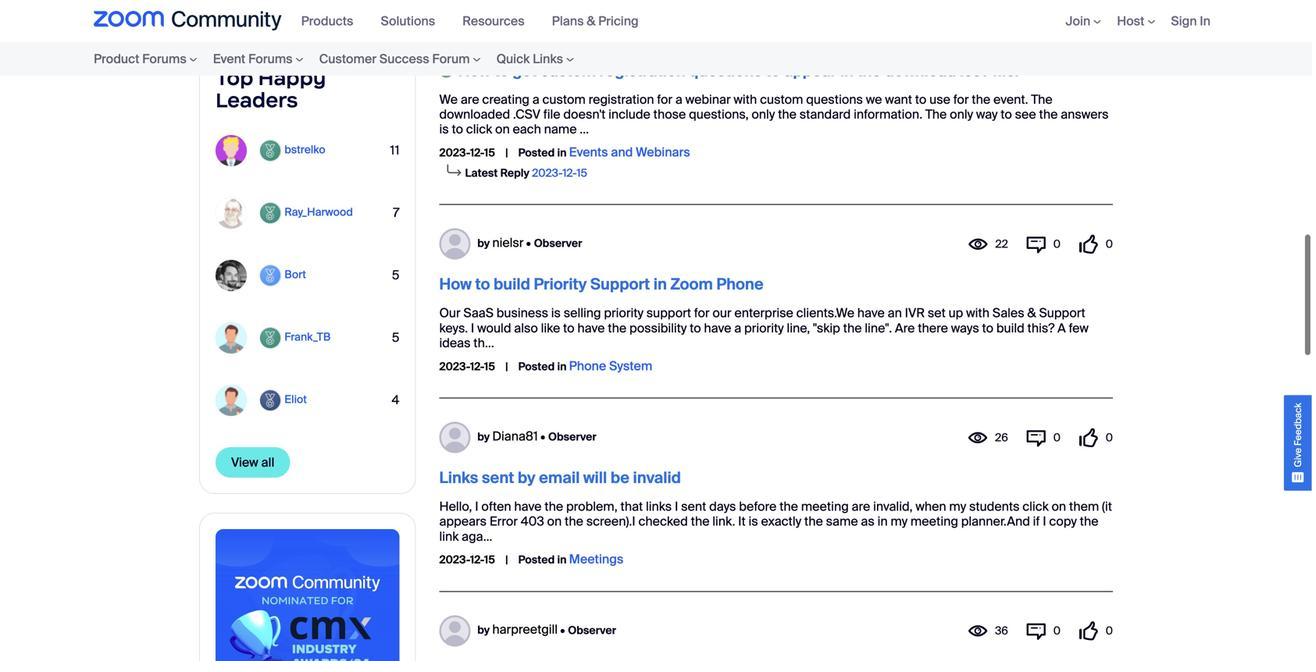 Task type: describe. For each thing, give the bounding box(es) containing it.
2023- for meetings
[[439, 553, 470, 568]]

want
[[885, 91, 913, 108]]

0 horizontal spatial the
[[926, 106, 947, 123]]

the right 403
[[545, 499, 563, 515]]

file
[[544, 106, 561, 123]]

frank_tb link
[[216, 323, 342, 354]]

sign
[[1172, 13, 1197, 29]]

• for diana81
[[541, 430, 546, 444]]

if
[[1033, 514, 1040, 530]]

way
[[977, 106, 998, 123]]

same
[[826, 514, 858, 530]]

top
[[216, 65, 253, 90]]

have inside hello, i often have the problem, that links i sent days before the meeting are invalid, when my students click on them (it appears error 403 on the screen).i checked the link. it is exactly the same as in my meeting planner.and if i copy the link aga...
[[514, 499, 542, 515]]

also
[[514, 320, 538, 337]]

information.
[[854, 106, 923, 123]]

ways
[[951, 320, 980, 337]]

observer for nielsr
[[534, 236, 582, 251]]

0 horizontal spatial priority
[[604, 305, 644, 322]]

event
[[213, 51, 246, 67]]

the right before
[[780, 499, 799, 515]]

use
[[930, 91, 951, 108]]

event.
[[994, 91, 1029, 108]]

number of accepted solutions: 7 image
[[393, 190, 400, 237]]

to left our
[[690, 320, 701, 337]]

th...
[[474, 335, 494, 352]]

we
[[866, 91, 882, 108]]

eliot
[[285, 393, 307, 407]]

how for how to get custom registration questions to appear in the download .csv file.
[[458, 61, 491, 81]]

community champion | zoom employee image
[[259, 264, 282, 287]]

products link
[[301, 13, 365, 29]]

2023-12-15 | posted in meetings
[[439, 552, 624, 568]]

in right appear
[[840, 61, 854, 81]]

forum
[[432, 51, 470, 67]]

email
[[539, 468, 580, 488]]

have right like
[[578, 320, 605, 337]]

the left "link."
[[691, 514, 710, 530]]

zoom
[[671, 275, 713, 295]]

an
[[888, 305, 902, 322]]

top happy leaders heading
[[216, 65, 400, 113]]

link.
[[713, 514, 736, 530]]

product forums
[[94, 51, 187, 67]]

the down .csv
[[972, 91, 991, 108]]

view all
[[231, 455, 275, 471]]

(it
[[1102, 499, 1113, 515]]

error
[[490, 514, 518, 530]]

those
[[654, 106, 686, 123]]

event forums
[[213, 51, 293, 67]]

view
[[231, 455, 258, 471]]

how to build priority support in zoom phone link
[[439, 275, 764, 295]]

0 vertical spatial support
[[591, 275, 650, 295]]

click inside hello, i often have the problem, that links i sent days before the meeting are invalid, when my students click on them (it appears error 403 on the screen).i checked the link. it is exactly the same as in my meeting planner.and if i copy the link aga...
[[1023, 499, 1049, 515]]

1 horizontal spatial priority
[[745, 320, 784, 337]]

standard
[[800, 106, 851, 123]]

2 horizontal spatial on
[[1052, 499, 1067, 515]]

meetings
[[569, 552, 624, 568]]

2023-12-15 | posted in events and webinars latest reply 2023-12-15
[[439, 144, 690, 181]]

7
[[393, 205, 400, 221]]

bstrelko image
[[216, 135, 247, 166]]

download
[[885, 61, 957, 81]]

...
[[580, 121, 589, 138]]

2023- for events
[[439, 146, 470, 160]]

custom down appear
[[760, 91, 804, 108]]

hello,
[[439, 499, 472, 515]]

12- for phone
[[470, 360, 484, 374]]

15 down events at the top
[[577, 166, 588, 181]]

priority
[[534, 275, 587, 295]]

sent inside hello, i often have the problem, that links i sent days before the meeting are invalid, when my students click on them (it appears error 403 on the screen).i checked the link. it is exactly the same as in my meeting planner.and if i copy the link aga...
[[681, 499, 707, 515]]

saas
[[464, 305, 494, 322]]

get
[[513, 61, 537, 81]]

number of accepted solutions: 11 image
[[390, 127, 400, 174]]

that
[[621, 499, 643, 515]]

webinar
[[686, 91, 731, 108]]

is inside our saas business is selling priority support for our enterprise clients.we have an ivr set up with sales & support keys. i would also like to have the possibility to have a priority line, "skip the line". are there ways to build this? a few ideas th...
[[551, 305, 561, 322]]

links inside menu bar
[[533, 51, 563, 67]]

all
[[261, 455, 275, 471]]

ideas
[[439, 335, 471, 352]]

posted for email
[[519, 553, 555, 568]]

leaders
[[216, 88, 298, 113]]

15 for meetings
[[484, 553, 495, 568]]

system
[[609, 358, 653, 375]]

• for harpreetgill
[[560, 624, 565, 638]]

a
[[1058, 320, 1066, 337]]

have left an
[[858, 305, 885, 322]]

bort link
[[216, 260, 318, 291]]

the right see
[[1040, 106, 1058, 123]]

products
[[301, 13, 354, 29]]

number of accepted solutions: 4 image
[[392, 377, 400, 424]]

are inside hello, i often have the problem, that links i sent days before the meeting are invalid, when my students click on them (it appears error 403 on the screen).i checked the link. it is exactly the same as in my meeting planner.and if i copy the link aga...
[[852, 499, 871, 515]]

community champion | zoom partner image
[[259, 389, 282, 412]]

meetings link
[[569, 552, 624, 568]]

0 horizontal spatial phone
[[569, 358, 606, 375]]

be
[[611, 468, 630, 488]]

link
[[439, 529, 459, 545]]

0 horizontal spatial meeting
[[801, 499, 849, 515]]

invalid,
[[874, 499, 913, 515]]

2023- for phone
[[439, 360, 470, 374]]

observer for zoomish
[[554, 22, 602, 37]]

before
[[739, 499, 777, 515]]

0 horizontal spatial sent
[[482, 468, 514, 488]]

there
[[918, 320, 948, 337]]

build inside our saas business is selling priority support for our enterprise clients.we have an ivr set up with sales & support keys. i would also like to have the possibility to have a priority line, "skip the line". are there ways to build this? a few ideas th...
[[997, 320, 1025, 337]]

5 for bort
[[392, 267, 400, 284]]

the left same
[[805, 514, 823, 530]]

customer success forum link
[[311, 42, 489, 76]]

22
[[996, 237, 1009, 252]]

each
[[513, 121, 541, 138]]

the up we
[[857, 61, 882, 81]]

the right "skip
[[844, 320, 862, 337]]

by left email
[[518, 468, 536, 488]]

possibility
[[630, 320, 687, 337]]

quick links
[[497, 51, 563, 67]]

the left standard at top right
[[778, 106, 797, 123]]

& inside our saas business is selling priority support for our enterprise clients.we have an ivr set up with sales & support keys. i would also like to have the possibility to have a priority line, "skip the line". are there ways to build this? a few ideas th...
[[1028, 305, 1037, 322]]

0 horizontal spatial &
[[587, 13, 596, 29]]

downloaded
[[439, 106, 510, 123]]

this?
[[1028, 320, 1055, 337]]

community champion | customer image for 11
[[259, 139, 282, 162]]

are inside "we are creating a custom registration for a webinar with custom questions we want to use for the event. the downloaded .csv file doesn't include those questions, only the standard information. the only way to see the answers is to click on each name ..."
[[461, 91, 479, 108]]

it
[[738, 514, 746, 530]]

15 for events
[[484, 146, 495, 160]]

bstrelko
[[285, 143, 326, 157]]

posted inside 2023-12-15 | posted in events and webinars latest reply 2023-12-15
[[519, 146, 555, 160]]

sign in link
[[1172, 13, 1211, 29]]

on inside "we are creating a custom registration for a webinar with custom questions we want to use for the event. the downloaded .csv file doesn't include those questions, only the standard information. the only way to see the answers is to click on each name ..."
[[495, 121, 510, 138]]

0 horizontal spatial build
[[494, 275, 530, 295]]

by for i
[[478, 430, 490, 444]]

as
[[861, 514, 875, 530]]

events and webinars link
[[569, 144, 690, 160]]

how to get custom registration questions to appear in the download .csv file.
[[458, 61, 1019, 81]]

to left see
[[1001, 106, 1013, 123]]

set
[[928, 305, 946, 322]]

appears
[[439, 514, 487, 530]]

to up saas
[[475, 275, 490, 295]]

ray_harwood link
[[216, 198, 365, 229]]

1 horizontal spatial meeting
[[911, 514, 959, 530]]

diana81 image
[[439, 422, 471, 454]]

hello, i often have the problem, that links i sent days before the meeting are invalid, when my students click on them (it appears error 403 on the screen).i checked the link. it is exactly the same as in my meeting planner.and if i copy the link aga...
[[439, 499, 1113, 545]]

menu bar containing product forums
[[63, 42, 613, 76]]

see
[[1015, 106, 1037, 123]]

webinars
[[636, 144, 690, 160]]

.csv
[[513, 106, 541, 123]]

forums for product forums
[[142, 51, 187, 67]]

1 horizontal spatial my
[[950, 499, 967, 515]]

in for 2023-12-15 | posted in events and webinars latest reply 2023-12-15
[[557, 146, 567, 160]]

appear
[[784, 61, 837, 81]]

planner.and
[[962, 514, 1030, 530]]

keys.
[[439, 320, 468, 337]]

in inside hello, i often have the problem, that links i sent days before the meeting are invalid, when my students click on them (it appears error 403 on the screen).i checked the link. it is exactly the same as in my meeting planner.and if i copy the link aga...
[[878, 514, 888, 530]]



Task type: locate. For each thing, give the bounding box(es) containing it.
12- down th...
[[470, 360, 484, 374]]

1 horizontal spatial forums
[[248, 51, 293, 67]]

registration up ... at the top left of page
[[589, 91, 654, 108]]

how for how to build priority support in zoom phone
[[439, 275, 472, 295]]

1 horizontal spatial on
[[547, 514, 562, 530]]

12- for meetings
[[470, 553, 484, 568]]

1 vertical spatial click
[[1023, 499, 1049, 515]]

community champion | customer image for 7
[[259, 201, 282, 225]]

1 horizontal spatial build
[[997, 320, 1025, 337]]

in for 2023-12-15 | posted in meetings
[[557, 553, 567, 568]]

sales
[[993, 305, 1025, 322]]

by right harpreetgill icon
[[478, 624, 490, 638]]

by right diana81 icon
[[478, 430, 490, 444]]

events
[[569, 144, 608, 160]]

0 vertical spatial registration
[[600, 61, 686, 81]]

observer inside 'by nielsr • observer'
[[534, 236, 582, 251]]

0 vertical spatial questions
[[689, 61, 762, 81]]

for right the include
[[657, 91, 673, 108]]

posted down each
[[519, 146, 555, 160]]

15
[[484, 146, 495, 160], [577, 166, 588, 181], [484, 360, 495, 374], [484, 553, 495, 568]]

1 community champion | customer image from the top
[[259, 139, 282, 162]]

product
[[94, 51, 139, 67]]

support right "sales"
[[1040, 305, 1086, 322]]

resources link
[[463, 13, 537, 29]]

to down we
[[452, 121, 463, 138]]

view all link
[[216, 448, 290, 478]]

0 vertical spatial |
[[506, 146, 508, 160]]

are
[[895, 320, 915, 337]]

• right diana81 link
[[541, 430, 546, 444]]

in for 2023-12-15 | posted in phone system
[[557, 360, 567, 374]]

1 vertical spatial sent
[[681, 499, 707, 515]]

5 down number of accepted solutions: 7 image
[[392, 267, 400, 284]]

posted inside "2023-12-15 | posted in phone system"
[[519, 360, 555, 374]]

sent left days
[[681, 499, 707, 515]]

2 posted from the top
[[519, 360, 555, 374]]

0 horizontal spatial links
[[439, 468, 478, 488]]

0 vertical spatial are
[[461, 91, 479, 108]]

custom right get
[[541, 61, 596, 81]]

reply
[[501, 166, 530, 181]]

15 for phone
[[484, 360, 495, 374]]

1 vertical spatial phone
[[569, 358, 606, 375]]

nielsr image
[[439, 229, 471, 260]]

15 inside 2023-12-15 | posted in meetings
[[484, 553, 495, 568]]

registration inside "we are creating a custom registration for a webinar with custom questions we want to use for the event. the downloaded .csv file doesn't include those questions, only the standard information. the only way to see the answers is to click on each name ..."
[[589, 91, 654, 108]]

1 horizontal spatial links
[[533, 51, 563, 67]]

links down by zoomish • observer
[[533, 51, 563, 67]]

number of accepted solutions: 5 image
[[392, 252, 400, 299], [392, 315, 400, 362]]

in inside 2023-12-15 | posted in meetings
[[557, 553, 567, 568]]

include
[[609, 106, 651, 123]]

click down creating
[[466, 121, 492, 138]]

0 vertical spatial how
[[458, 61, 491, 81]]

12- inside "2023-12-15 | posted in phone system"
[[470, 360, 484, 374]]

bort
[[285, 268, 306, 282]]

12- for events
[[470, 146, 484, 160]]

by inside by zoomish • observer
[[478, 22, 490, 37]]

posted down also
[[519, 360, 555, 374]]

by right zoomish icon
[[478, 22, 490, 37]]

few
[[1069, 320, 1089, 337]]

how up our
[[439, 275, 472, 295]]

aga...
[[462, 529, 493, 545]]

event forums link
[[205, 42, 311, 76]]

1 only from the left
[[752, 106, 775, 123]]

1 horizontal spatial only
[[950, 106, 974, 123]]

are
[[461, 91, 479, 108], [852, 499, 871, 515]]

1 | from the top
[[506, 146, 508, 160]]

"skip
[[813, 320, 841, 337]]

by left "nielsr" link
[[478, 236, 490, 251]]

links sent by email will be invalid
[[439, 468, 681, 488]]

1 vertical spatial are
[[852, 499, 871, 515]]

number of accepted solutions: 5 image left keys.
[[392, 315, 400, 362]]

| down would
[[506, 360, 508, 374]]

observer inside by diana81 • observer
[[549, 430, 597, 444]]

• inside by zoomish • observer
[[546, 22, 551, 37]]

meeting left planner.and
[[911, 514, 959, 530]]

2 vertical spatial |
[[506, 553, 508, 568]]

1 vertical spatial links
[[439, 468, 478, 488]]

doesn't
[[564, 106, 606, 123]]

| for by
[[506, 553, 508, 568]]

1 horizontal spatial is
[[551, 305, 561, 322]]

like
[[541, 320, 560, 337]]

click inside "we are creating a custom registration for a webinar with custom questions we want to use for the event. the downloaded .csv file doesn't include those questions, only the standard information. the only way to see the answers is to click on each name ..."
[[466, 121, 492, 138]]

links up hello,
[[439, 468, 478, 488]]

build left the this?
[[997, 320, 1025, 337]]

menu bar containing join
[[1043, 0, 1219, 42]]

0 vertical spatial sent
[[482, 468, 514, 488]]

menu bar containing products
[[294, 0, 658, 42]]

ray_harwood image
[[216, 198, 247, 229]]

• for zoomish
[[546, 22, 551, 37]]

1 number of accepted solutions: 5 image from the top
[[392, 252, 400, 299]]

by inside 'by nielsr • observer'
[[478, 236, 490, 251]]

observer inside by harpreetgill • observer
[[568, 624, 616, 638]]

happy
[[258, 65, 326, 90]]

plans & pricing
[[552, 13, 639, 29]]

line,
[[787, 320, 810, 337]]

12-
[[470, 146, 484, 160], [563, 166, 577, 181], [470, 360, 484, 374], [470, 553, 484, 568]]

clients.we
[[797, 305, 855, 322]]

0 horizontal spatial with
[[734, 91, 757, 108]]

the left "(it"
[[1080, 514, 1099, 530]]

5 for frank_tb
[[392, 330, 400, 346]]

is down we
[[439, 121, 449, 138]]

15 up latest
[[484, 146, 495, 160]]

support inside our saas business is selling priority support for our enterprise clients.we have an ivr set up with sales & support keys. i would also like to have the possibility to have a priority line, "skip the line". are there ways to build this? a few ideas th...
[[1040, 305, 1086, 322]]

is inside "we are creating a custom registration for a webinar with custom questions we want to use for the event. the downloaded .csv file doesn't include those questions, only the standard information. the only way to see the answers is to click on each name ..."
[[439, 121, 449, 138]]

1 vertical spatial |
[[506, 360, 508, 374]]

in up support
[[654, 275, 667, 295]]

1 vertical spatial &
[[1028, 305, 1037, 322]]

1 horizontal spatial with
[[967, 305, 990, 322]]

i left often
[[475, 499, 479, 515]]

posted inside 2023-12-15 | posted in meetings
[[519, 553, 555, 568]]

• inside by harpreetgill • observer
[[560, 624, 565, 638]]

2 vertical spatial posted
[[519, 553, 555, 568]]

0 vertical spatial build
[[494, 275, 530, 295]]

exactly
[[761, 514, 802, 530]]

priority left line,
[[745, 320, 784, 337]]

12- down aga... at left bottom
[[470, 553, 484, 568]]

for inside our saas business is selling priority support for our enterprise clients.we have an ivr set up with sales & support keys. i would also like to have the possibility to have a priority line, "skip the line". are there ways to build this? a few ideas th...
[[694, 305, 710, 322]]

support up selling
[[591, 275, 650, 295]]

name
[[544, 121, 577, 138]]

community champion | customer image
[[259, 139, 282, 162], [259, 201, 282, 225]]

0 vertical spatial posted
[[519, 146, 555, 160]]

0 horizontal spatial forums
[[142, 51, 187, 67]]

with right up
[[967, 305, 990, 322]]

0 vertical spatial links
[[533, 51, 563, 67]]

0 vertical spatial number of accepted solutions: 5 image
[[392, 252, 400, 299]]

2023- right reply
[[532, 166, 563, 181]]

1 vertical spatial with
[[967, 305, 990, 322]]

by inside by diana81 • observer
[[478, 430, 490, 444]]

community champion | customer image
[[259, 326, 282, 350]]

is left selling
[[551, 305, 561, 322]]

in inside 2023-12-15 | posted in events and webinars latest reply 2023-12-15
[[557, 146, 567, 160]]

i right if
[[1043, 514, 1047, 530]]

1 horizontal spatial click
[[1023, 499, 1049, 515]]

• inside by diana81 • observer
[[541, 430, 546, 444]]

1 vertical spatial posted
[[519, 360, 555, 374]]

1 forums from the left
[[142, 51, 187, 67]]

with inside our saas business is selling priority support for our enterprise clients.we have an ivr set up with sales & support keys. i would also like to have the possibility to have a priority line, "skip the line". are there ways to build this? a few ideas th...
[[967, 305, 990, 322]]

• left plans
[[546, 22, 551, 37]]

success
[[380, 51, 429, 67]]

1 posted from the top
[[519, 146, 555, 160]]

& right plans
[[587, 13, 596, 29]]

pricing
[[599, 13, 639, 29]]

forums for event forums
[[248, 51, 293, 67]]

in left meetings
[[557, 553, 567, 568]]

12- inside 2023-12-15 | posted in meetings
[[470, 553, 484, 568]]

observer inside by zoomish • observer
[[554, 22, 602, 37]]

0 vertical spatial is
[[439, 121, 449, 138]]

plans
[[552, 13, 584, 29]]

join link
[[1066, 13, 1102, 29]]

1 vertical spatial how
[[439, 275, 472, 295]]

answers
[[1061, 106, 1109, 123]]

0 vertical spatial &
[[587, 13, 596, 29]]

only left way
[[950, 106, 974, 123]]

0 vertical spatial phone
[[717, 275, 764, 295]]

2 horizontal spatial is
[[749, 514, 758, 530]]

meeting left as
[[801, 499, 849, 515]]

resources
[[463, 13, 525, 29]]

1 vertical spatial questions
[[807, 91, 863, 108]]

community champion | customer image inside ray_harwood link
[[259, 201, 282, 225]]

2023-12-15 link
[[532, 166, 588, 181]]

the right event.
[[1032, 91, 1053, 108]]

0 horizontal spatial only
[[752, 106, 775, 123]]

12- down events at the top
[[563, 166, 577, 181]]

| for build
[[506, 360, 508, 374]]

0 horizontal spatial questions
[[689, 61, 762, 81]]

students
[[970, 499, 1020, 515]]

would
[[477, 320, 511, 337]]

in inside "2023-12-15 | posted in phone system"
[[557, 360, 567, 374]]

the
[[857, 61, 882, 81], [972, 91, 991, 108], [778, 106, 797, 123], [1040, 106, 1058, 123], [608, 320, 627, 337], [844, 320, 862, 337], [545, 499, 563, 515], [780, 499, 799, 515], [565, 514, 584, 530], [691, 514, 710, 530], [805, 514, 823, 530], [1080, 514, 1099, 530]]

we are creating a custom registration for a webinar with custom questions we want to use for the event. the downloaded .csv file doesn't include those questions, only the standard information. the only way to see the answers is to click on each name ...
[[439, 91, 1109, 138]]

2023- inside 2023-12-15 | posted in meetings
[[439, 553, 470, 568]]

| up reply
[[506, 146, 508, 160]]

often
[[482, 499, 511, 515]]

how left quick
[[458, 61, 491, 81]]

| inside "2023-12-15 | posted in phone system"
[[506, 360, 508, 374]]

the left screen).i
[[565, 514, 584, 530]]

sent up often
[[482, 468, 514, 488]]

2 vertical spatial is
[[749, 514, 758, 530]]

community champion | customer image left bstrelko
[[259, 139, 282, 162]]

bort image
[[216, 260, 247, 291]]

have
[[858, 305, 885, 322], [578, 320, 605, 337], [704, 320, 732, 337], [514, 499, 542, 515]]

phone left system
[[569, 358, 606, 375]]

0 horizontal spatial my
[[891, 514, 908, 530]]

up
[[949, 305, 964, 322]]

to left use
[[916, 91, 927, 108]]

2 community champion | customer image from the top
[[259, 201, 282, 225]]

have right often
[[514, 499, 542, 515]]

questions inside "we are creating a custom registration for a webinar with custom questions we want to use for the event. the downloaded .csv file doesn't include those questions, only the standard information. the only way to see the answers is to click on each name ..."
[[807, 91, 863, 108]]

with inside "we are creating a custom registration for a webinar with custom questions we want to use for the event. the downloaded .csv file doesn't include those questions, only the standard information. the only way to see the answers is to click on each name ..."
[[734, 91, 757, 108]]

1 horizontal spatial a
[[676, 91, 683, 108]]

we
[[439, 91, 458, 108]]

our
[[439, 305, 461, 322]]

zoomish link
[[493, 21, 543, 37]]

custom up name
[[543, 91, 586, 108]]

1 horizontal spatial for
[[694, 305, 710, 322]]

how
[[458, 61, 491, 81], [439, 275, 472, 295]]

0 vertical spatial community champion | customer image
[[259, 139, 282, 162]]

questions,
[[689, 106, 749, 123]]

posted for priority
[[519, 360, 555, 374]]

2 horizontal spatial a
[[735, 320, 742, 337]]

creating
[[482, 91, 530, 108]]

file.
[[993, 61, 1019, 81]]

zoomish image
[[439, 15, 471, 46]]

for right use
[[954, 91, 969, 108]]

1 horizontal spatial questions
[[807, 91, 863, 108]]

links
[[646, 499, 672, 515]]

harpreetgill link
[[493, 622, 558, 638]]

by harpreetgill • observer
[[478, 622, 616, 638]]

to left appear
[[766, 61, 781, 81]]

1 horizontal spatial &
[[1028, 305, 1037, 322]]

26
[[995, 431, 1009, 445]]

harpreetgill image
[[439, 616, 471, 647]]

2 only from the left
[[950, 106, 974, 123]]

1 vertical spatial build
[[997, 320, 1025, 337]]

questions up the webinar on the top of page
[[689, 61, 762, 81]]

• right nielsr
[[526, 236, 531, 251]]

when
[[916, 499, 947, 515]]

i
[[471, 320, 475, 337], [475, 499, 479, 515], [675, 499, 678, 515], [1043, 514, 1047, 530]]

•
[[546, 22, 551, 37], [526, 236, 531, 251], [541, 430, 546, 444], [560, 624, 565, 638]]

3 posted from the top
[[519, 553, 555, 568]]

eliot image
[[216, 385, 247, 416]]

community champion | customer image inside bstrelko link
[[259, 139, 282, 162]]

2023- inside "2023-12-15 | posted in phone system"
[[439, 360, 470, 374]]

2 5 from the top
[[392, 330, 400, 346]]

1 horizontal spatial are
[[852, 499, 871, 515]]

days
[[710, 499, 736, 515]]

0 vertical spatial click
[[466, 121, 492, 138]]

by inside by harpreetgill • observer
[[478, 624, 490, 638]]

i inside our saas business is selling priority support for our enterprise clients.we have an ivr set up with sales & support keys. i would also like to have the possibility to have a priority line, "skip the line". are there ways to build this? a few ideas th...
[[471, 320, 475, 337]]

are right we
[[461, 91, 479, 108]]

2023- up latest
[[439, 146, 470, 160]]

in down like
[[557, 360, 567, 374]]

for left our
[[694, 305, 710, 322]]

my
[[950, 499, 967, 515], [891, 514, 908, 530]]

| inside 2023-12-15 | posted in events and webinars latest reply 2023-12-15
[[506, 146, 508, 160]]

1 horizontal spatial the
[[1032, 91, 1053, 108]]

&
[[587, 13, 596, 29], [1028, 305, 1037, 322]]

1 5 from the top
[[392, 267, 400, 284]]

sent
[[482, 468, 514, 488], [681, 499, 707, 515]]

forums inside 'link'
[[248, 51, 293, 67]]

0 horizontal spatial are
[[461, 91, 479, 108]]

1 horizontal spatial phone
[[717, 275, 764, 295]]

2 number of accepted solutions: 5 image from the top
[[392, 315, 400, 362]]

2 horizontal spatial for
[[954, 91, 969, 108]]

2023- down link
[[439, 553, 470, 568]]

in
[[1200, 13, 1211, 29]]

by for are
[[478, 22, 490, 37]]

on right 403
[[547, 514, 562, 530]]

business
[[497, 305, 549, 322]]

is right "it"
[[749, 514, 758, 530]]

| inside 2023-12-15 | posted in meetings
[[506, 553, 508, 568]]

community.title image
[[94, 11, 282, 31]]

number of accepted solutions: 5 image down number of accepted solutions: 7 image
[[392, 252, 400, 299]]

to right like
[[563, 320, 575, 337]]

nielsr
[[493, 235, 524, 251]]

our
[[713, 305, 732, 322]]

meeting
[[801, 499, 849, 515], [911, 514, 959, 530]]

priority down how to build priority support in zoom phone
[[604, 305, 644, 322]]

by nielsr • observer
[[478, 235, 582, 251]]

2 forums from the left
[[248, 51, 293, 67]]

0 horizontal spatial for
[[657, 91, 673, 108]]

• right the "harpreetgill"
[[560, 624, 565, 638]]

1 vertical spatial registration
[[589, 91, 654, 108]]

in
[[840, 61, 854, 81], [557, 146, 567, 160], [654, 275, 667, 295], [557, 360, 567, 374], [878, 514, 888, 530], [557, 553, 567, 568]]

• inside 'by nielsr • observer'
[[526, 236, 531, 251]]

menu bar
[[294, 0, 658, 42], [1043, 0, 1219, 42], [63, 42, 613, 76]]

0 horizontal spatial support
[[591, 275, 650, 295]]

forums
[[142, 51, 187, 67], [248, 51, 293, 67]]

number of accepted solutions: 5 image for frank_tb
[[392, 315, 400, 362]]

for
[[657, 91, 673, 108], [954, 91, 969, 108], [694, 305, 710, 322]]

ray_harwood
[[285, 205, 353, 220]]

is inside hello, i often have the problem, that links i sent days before the meeting are invalid, when my students click on them (it appears error 403 on the screen).i checked the link. it is exactly the same as in my meeting planner.and if i copy the link aga...
[[749, 514, 758, 530]]

by for saas
[[478, 236, 490, 251]]

on left each
[[495, 121, 510, 138]]

0 horizontal spatial click
[[466, 121, 492, 138]]

1 vertical spatial community champion | customer image
[[259, 201, 282, 225]]

our saas business is selling priority support for our enterprise clients.we have an ivr set up with sales & support keys. i would also like to have the possibility to have a priority line, "skip the line". are there ways to build this? a few ideas th...
[[439, 305, 1089, 352]]

in up 2023-12-15 link
[[557, 146, 567, 160]]

number of accepted solutions: 5 image for bort
[[392, 252, 400, 299]]

only right questions, at the top right of the page
[[752, 106, 775, 123]]

click left copy
[[1023, 499, 1049, 515]]

observer for harpreetgill
[[568, 624, 616, 638]]

build up business
[[494, 275, 530, 295]]

a inside our saas business is selling priority support for our enterprise clients.we have an ivr set up with sales & support keys. i would also like to have the possibility to have a priority line, "skip the line". are there ways to build this? a few ideas th...
[[735, 320, 742, 337]]

the right want
[[926, 106, 947, 123]]

1 vertical spatial 5
[[392, 330, 400, 346]]

.csv
[[960, 61, 990, 81]]

ivr
[[905, 305, 925, 322]]

15 inside "2023-12-15 | posted in phone system"
[[484, 360, 495, 374]]

i right 'links'
[[675, 499, 678, 515]]

to right ways
[[983, 320, 994, 337]]

15 down aga... at left bottom
[[484, 553, 495, 568]]

3 | from the top
[[506, 553, 508, 568]]

0 vertical spatial 5
[[392, 267, 400, 284]]

1 vertical spatial number of accepted solutions: 5 image
[[392, 315, 400, 362]]

phone up our
[[717, 275, 764, 295]]

5
[[392, 267, 400, 284], [392, 330, 400, 346]]

observer for diana81
[[549, 430, 597, 444]]

2 | from the top
[[506, 360, 508, 374]]

1 horizontal spatial support
[[1040, 305, 1086, 322]]

frank_tb image
[[216, 323, 247, 354]]

| down 'error'
[[506, 553, 508, 568]]

& right "sales"
[[1028, 305, 1037, 322]]

5 left keys.
[[392, 330, 400, 346]]

• for nielsr
[[526, 236, 531, 251]]

questions
[[689, 61, 762, 81], [807, 91, 863, 108]]

join
[[1066, 13, 1091, 29]]

0 horizontal spatial a
[[533, 91, 540, 108]]

i right keys.
[[471, 320, 475, 337]]

to left get
[[494, 61, 509, 81]]

12- up latest
[[470, 146, 484, 160]]

11
[[390, 142, 400, 159]]

the right selling
[[608, 320, 627, 337]]

by zoomish • observer
[[478, 21, 602, 37]]

in for how to build priority support in zoom phone
[[654, 275, 667, 295]]

my right as
[[891, 514, 908, 530]]

have left "enterprise"
[[704, 320, 732, 337]]

posted down 403
[[519, 553, 555, 568]]

posted
[[519, 146, 555, 160], [519, 360, 555, 374], [519, 553, 555, 568]]

1 vertical spatial is
[[551, 305, 561, 322]]

0 horizontal spatial is
[[439, 121, 449, 138]]

1 vertical spatial support
[[1040, 305, 1086, 322]]

1 horizontal spatial sent
[[681, 499, 707, 515]]

0 horizontal spatial on
[[495, 121, 510, 138]]

0 vertical spatial with
[[734, 91, 757, 108]]



Task type: vqa. For each thing, say whether or not it's contained in the screenshot.


